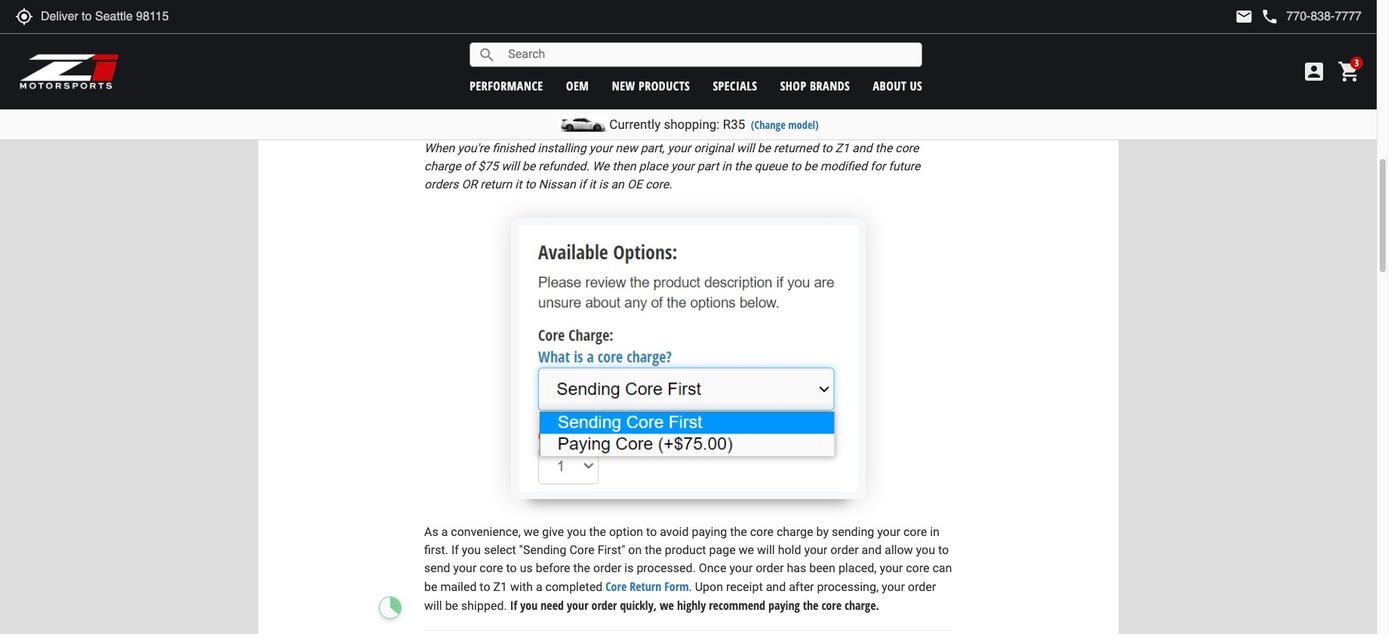 Task type: vqa. For each thing, say whether or not it's contained in the screenshot.
"before"
yes



Task type: describe. For each thing, give the bounding box(es) containing it.
receipt
[[726, 581, 763, 595]]

completed
[[545, 581, 603, 595]]

you up can
[[916, 544, 935, 558]]

new products
[[612, 77, 690, 94]]

after
[[789, 581, 814, 595]]

we
[[592, 159, 609, 173]]

oem inside 'you'll find core charges on some aftermarket parts such as ported intake plenums, or oem parts that may be remanufactured or rebuilt such as rack & pinions, alternators, or power steering pumps.'
[[881, 55, 907, 69]]

select
[[484, 544, 516, 558]]

rebuilt
[[593, 73, 627, 87]]

core down processing,
[[822, 598, 842, 615]]

my_location
[[15, 8, 33, 26]]

oem link
[[566, 77, 589, 94]]

1 horizontal spatial or
[[819, 73, 830, 87]]

new inside you're buying a part for $300. the core charge is $75, bringing your order total to $375. when you're finished installing your new part, your original will be returned to z1 and the core charge of $75 will be refunded. we then place your part in the queue to be modified for future orders or return it to nissan if it is an oe core.
[[615, 141, 638, 155]]

that down remanufactured
[[557, 90, 577, 107]]

form
[[665, 579, 689, 596]]

core.
[[645, 177, 672, 192]]

shipped.
[[461, 599, 507, 614]]

pumps.
[[424, 92, 464, 106]]

.
[[689, 581, 692, 595]]

core down $375.
[[895, 141, 919, 155]]

product inside a core charge is a fee that you'll pay when buying a product that requires your old part be returned to process future orders. this fee is added in addition to the part cost and will be refunded when your old core is returned, as long as all conditions are met.
[[699, 0, 740, 3]]

is up returned,
[[501, 0, 511, 3]]

the down 'total'
[[875, 141, 892, 155]]

the up processed.
[[645, 544, 662, 558]]

0 vertical spatial we
[[524, 525, 539, 540]]

be up refunded
[[884, 0, 898, 3]]

or
[[462, 177, 477, 192]]

will inside a core charge is a fee that you'll pay when buying a product that requires your old part be returned to process future orders. this fee is added in addition to the part cost and will be refunded when your old core is returned, as long as all conditions are met.
[[820, 7, 838, 21]]

be inside 'you'll find core charges on some aftermarket parts such as ported intake plenums, or oem parts that may be remanufactured or rebuilt such as rack & pinions, alternators, or power steering pumps.'
[[474, 73, 487, 87]]

order inside you're buying a part for $300. the core charge is $75, bringing your order total to $375. when you're finished installing your new part, your original will be returned to z1 and the core charge of $75 will be refunded. we then place your part in the queue to be modified for future orders or return it to nissan if it is an oe core.
[[830, 123, 859, 137]]

1 horizontal spatial if
[[510, 598, 517, 615]]

give
[[542, 525, 564, 540]]

Search search field
[[496, 43, 922, 66]]

installing
[[538, 141, 586, 155]]

please
[[467, 90, 497, 107]]

you right give
[[567, 525, 586, 540]]

$75,
[[732, 123, 755, 137]]

1 horizontal spatial for
[[870, 159, 886, 173]]

and inside you're buying a part for $300. the core charge is $75, bringing your order total to $375. when you're finished installing your new part, your original will be returned to z1 and the core charge of $75 will be refunded. we then place your part in the queue to be modified for future orders or return it to nissan if it is an oe core.
[[852, 141, 872, 155]]

page
[[709, 544, 736, 558]]

1 vertical spatial on
[[642, 90, 654, 107]]

be left refunded
[[841, 7, 854, 21]]

the left queue
[[735, 159, 752, 173]]

part down original
[[697, 159, 719, 173]]

mailed
[[440, 581, 477, 595]]

that inside 'you'll find core charges on some aftermarket parts such as ported intake plenums, or oem parts that may be remanufactured or rebuilt such as rack & pinions, alternators, or power steering pumps.'
[[424, 73, 445, 87]]

you're buying a part for $300. the core charge is $75, bringing your order total to $375. when you're finished installing your new part, your original will be returned to z1 and the core charge of $75 will be refunded. we then place your part in the queue to be modified for future orders or return it to nissan if it is an oe core.
[[424, 123, 933, 192]]

rack
[[674, 73, 697, 87]]

r35
[[723, 117, 745, 132]]

you'll
[[424, 55, 453, 69]]

order left has
[[756, 562, 784, 576]]

pinions,
[[711, 73, 752, 87]]

a inside you're buying a part for $300. the core charge is $75, bringing your order total to $375. when you're finished installing your new part, your original will be returned to z1 and the core charge of $75 will be refunded. we then place your part in the queue to be modified for future orders or return it to nissan if it is an oe core.
[[545, 123, 551, 137]]

added
[[617, 7, 650, 21]]

need
[[541, 598, 564, 615]]

to right queue
[[790, 159, 801, 173]]

modified
[[820, 159, 867, 173]]

is left an
[[599, 177, 608, 192]]

in inside as a convenience, we give you the option to avoid paying the core charge by sending your core in first. if you select "sending core first" on the product page we will hold your order and allow you to send your core to us before the order is processed. once your order has been placed, your core can be mailed to z1 with a completed
[[930, 525, 940, 540]]

core return form link
[[606, 579, 689, 596]]

send
[[424, 562, 450, 576]]

quickly,
[[620, 598, 657, 615]]

to up shipped.
[[480, 581, 490, 595]]

in inside you're buying a part for $300. the core charge is $75, bringing your order total to $375. when you're finished installing your new part, your original will be returned to z1 and the core charge of $75 will be refunded. we then place your part in the queue to be modified for future orders or return it to nissan if it is an oe core.
[[722, 159, 732, 173]]

the
[[630, 123, 650, 137]]

your inside . upon receipt and after processing, your order will be shipped.
[[882, 581, 905, 595]]

core left can
[[906, 562, 930, 576]]

about
[[873, 77, 907, 94]]

0 vertical spatial new
[[612, 77, 635, 94]]

then
[[612, 159, 636, 173]]

0 vertical spatial for
[[579, 123, 594, 137]]

1 horizontal spatial core
[[606, 579, 627, 596]]

currently
[[609, 117, 661, 132]]

sending
[[832, 525, 874, 540]]

shop
[[780, 77, 807, 94]]

buying inside a core charge is a fee that you'll pay when buying a product that requires your old part be returned to process future orders. this fee is added in addition to the part cost and will be refunded when your old core is returned, as long as all conditions are met.
[[651, 0, 686, 3]]

to up can
[[938, 544, 949, 558]]

(change model) link
[[751, 118, 819, 132]]

will down finished
[[501, 159, 519, 173]]

core up part,
[[653, 123, 677, 137]]

shop brands
[[780, 77, 850, 94]]

1 vertical spatial we
[[739, 544, 754, 558]]

will down $75,
[[737, 141, 755, 155]]

"sending
[[519, 544, 566, 558]]

specials link
[[713, 77, 757, 94]]

to right 'total'
[[889, 123, 899, 137]]

understand
[[500, 90, 554, 107]]

cost
[[771, 7, 794, 21]]

charges inside 'you'll find core charges on some aftermarket parts such as ported intake plenums, or oem parts that may be remanufactured or rebuilt such as rack & pinions, alternators, or power steering pumps.'
[[505, 55, 548, 69]]

1 horizontal spatial when
[[908, 7, 937, 21]]

$300.
[[597, 123, 627, 137]]

&
[[700, 73, 708, 87]]

processed.
[[637, 562, 696, 576]]

order down sending
[[831, 544, 859, 558]]

core down rebuilt
[[580, 90, 600, 107]]

bringing
[[758, 123, 801, 137]]

aftermarket
[[601, 55, 664, 69]]

part left cost
[[746, 7, 768, 21]]

core return form
[[606, 579, 689, 596]]

phone link
[[1261, 8, 1362, 26]]

2 horizontal spatial or
[[868, 55, 878, 69]]

place
[[639, 159, 668, 173]]

nissan
[[539, 177, 576, 192]]

0 horizontal spatial oem
[[566, 77, 589, 94]]

2 it from the left
[[589, 177, 596, 192]]

as left all
[[601, 25, 614, 39]]

you down "with"
[[520, 598, 538, 615]]

and inside as a convenience, we give you the option to avoid paying the core charge by sending your core in first. if you select "sending core first" on the product page we will hold your order and allow you to send your core to us before the order is processed. once your order has been placed, your core can be mailed to z1 with a completed
[[862, 544, 882, 558]]

a right "with"
[[536, 581, 543, 595]]

part up refunded
[[860, 0, 881, 3]]

returned inside a core charge is a fee that you'll pay when buying a product that requires your old part be returned to process future orders. this fee is added in addition to the part cost and will be refunded when your old core is returned, as long as all conditions are met.
[[901, 0, 946, 3]]

you'll
[[567, 0, 594, 3]]

returned inside you're buying a part for $300. the core charge is $75, bringing your order total to $375. when you're finished installing your new part, your original will be returned to z1 and the core charge of $75 will be refunded. we then place your part in the queue to be modified for future orders or return it to nissan if it is an oe core.
[[774, 141, 819, 155]]

remanufactured
[[490, 73, 576, 87]]

shop brands link
[[780, 77, 850, 94]]

ported
[[742, 55, 777, 69]]

us
[[910, 77, 923, 94]]

parts for nissan,
[[682, 90, 706, 107]]

is down pay
[[605, 7, 614, 21]]

can
[[933, 562, 952, 576]]

1 vertical spatial old
[[450, 25, 467, 39]]

to up the modified on the right top
[[822, 141, 832, 155]]

core up process
[[435, 0, 459, 3]]

phone
[[1261, 8, 1279, 26]]

placed,
[[839, 562, 877, 576]]

orders.
[[519, 7, 556, 21]]

that left requires
[[743, 0, 764, 3]]

avoid
[[660, 525, 689, 540]]

z1 inside as a convenience, we give you the option to avoid paying the core charge by sending your core in first. if you select "sending core first" on the product page we will hold your order and allow you to send your core to us before the order is processed. once your order has been placed, your core can be mailed to z1 with a completed
[[493, 581, 507, 595]]

core up the allow
[[904, 525, 927, 540]]

on inside as a convenience, we give you the option to avoid paying the core charge by sending your core in first. if you select "sending core first" on the product page we will hold your order and allow you to send your core to us before the order is processed. once your order has been placed, your core can be mailed to z1 with a completed
[[628, 544, 642, 558]]

once
[[699, 562, 727, 576]]

if inside as a convenience, we give you the option to avoid paying the core charge by sending your core in first. if you select "sending core first" on the product page we will hold your order and allow you to send your core to us before the order is processed. once your order has been placed, your core can be mailed to z1 with a completed
[[451, 544, 459, 558]]

will inside . upon receipt and after processing, your order will be shipped.
[[424, 599, 442, 614]]

buying inside you're buying a part for $300. the core charge is $75, bringing your order total to $375. when you're finished installing your new part, your original will be returned to z1 and the core charge of $75 will be refunded. we then place your part in the queue to be modified for future orders or return it to nissan if it is an oe core.
[[506, 123, 542, 137]]

you're
[[458, 141, 489, 155]]

a up addition
[[689, 0, 696, 3]]

of
[[464, 159, 475, 173]]

has
[[787, 562, 806, 576]]

order down first"
[[593, 562, 622, 576]]

if
[[579, 177, 586, 192]]

core inside 'you'll find core charges on some aftermarket parts such as ported intake plenums, or oem parts that may be remanufactured or rebuilt such as rack & pinions, alternators, or power steering pumps.'
[[479, 55, 502, 69]]

refunded
[[857, 7, 905, 21]]

is left $75,
[[720, 123, 729, 137]]

search
[[478, 46, 496, 64]]

as left the rack
[[658, 73, 671, 87]]

part up installing
[[554, 123, 576, 137]]

mail
[[1235, 8, 1253, 26]]

original
[[694, 141, 734, 155]]

first.
[[424, 544, 448, 558]]

to left the us
[[506, 562, 517, 576]]

finished
[[492, 141, 535, 155]]

is inside as a convenience, we give you the option to avoid paying the core charge by sending your core in first. if you select "sending core first" on the product page we will hold your order and allow you to send your core to us before the order is processed. once your order has been placed, your core can be mailed to z1 with a completed
[[625, 562, 634, 576]]

parts up 'us'
[[910, 55, 938, 69]]

brands
[[810, 77, 850, 94]]



Task type: locate. For each thing, give the bounding box(es) containing it.
core up receipt
[[750, 525, 774, 540]]

account_box
[[1302, 60, 1326, 84]]

the up first"
[[589, 525, 606, 540]]

0 vertical spatial when
[[619, 0, 648, 3]]

about us
[[873, 77, 923, 94]]

(change
[[751, 118, 786, 132]]

0 vertical spatial by
[[744, 90, 755, 107]]

0 vertical spatial old
[[840, 0, 857, 3]]

0 vertical spatial z1
[[835, 141, 849, 155]]

will right cost
[[820, 7, 838, 21]]

steering
[[869, 73, 912, 87]]

core up quickly,
[[606, 579, 627, 596]]

order
[[830, 123, 859, 137], [831, 544, 859, 558], [593, 562, 622, 576], [756, 562, 784, 576], [908, 581, 936, 595], [591, 598, 617, 615]]

charge up orders
[[424, 159, 461, 173]]

1 vertical spatial buying
[[506, 123, 542, 137]]

shopping_cart link
[[1334, 60, 1362, 84]]

1 vertical spatial if
[[510, 598, 517, 615]]

that up orders.
[[543, 0, 564, 3]]

0 horizontal spatial fee
[[523, 0, 540, 3]]

hold
[[778, 544, 801, 558]]

charge.
[[845, 598, 879, 615]]

2 horizontal spatial oem
[[881, 55, 907, 69]]

you down 'convenience,' on the bottom left
[[462, 544, 481, 558]]

currently shopping: r35 (change model)
[[609, 117, 819, 132]]

as
[[424, 525, 438, 540]]

parts for intake
[[667, 55, 695, 69]]

0 vertical spatial returned
[[901, 0, 946, 3]]

pay
[[597, 0, 616, 3]]

1 vertical spatial for
[[870, 159, 886, 173]]

returned,
[[509, 25, 556, 39]]

1 horizontal spatial charges
[[603, 90, 639, 107]]

to down a
[[424, 7, 435, 21]]

your
[[814, 0, 837, 3], [424, 25, 448, 39], [804, 123, 827, 137], [589, 141, 613, 155], [668, 141, 691, 155], [671, 159, 694, 173], [877, 525, 901, 540], [804, 544, 828, 558], [453, 562, 477, 576], [730, 562, 753, 576], [880, 562, 903, 576], [882, 581, 905, 595], [567, 598, 588, 615]]

0 horizontal spatial we
[[524, 525, 539, 540]]

1 horizontal spatial z1
[[835, 141, 849, 155]]

returned up refunded
[[901, 0, 946, 3]]

to left nissan
[[525, 177, 536, 192]]

1 vertical spatial product
[[665, 544, 706, 558]]

process
[[438, 7, 481, 21]]

to up met.
[[712, 7, 723, 21]]

1 horizontal spatial returned
[[901, 0, 946, 3]]

0 horizontal spatial such
[[630, 73, 655, 87]]

set
[[727, 90, 741, 107]]

1 vertical spatial by
[[816, 525, 829, 540]]

intake
[[780, 55, 813, 69]]

to left avoid
[[646, 525, 657, 540]]

order left quickly,
[[591, 598, 617, 615]]

and
[[797, 7, 817, 21], [852, 141, 872, 155], [862, 544, 882, 558], [766, 581, 786, 595]]

0 vertical spatial future
[[484, 7, 516, 21]]

0 horizontal spatial charges
[[505, 55, 548, 69]]

core
[[569, 544, 595, 558], [606, 579, 627, 596]]

we up '"sending' on the left bottom of page
[[524, 525, 539, 540]]

1 vertical spatial are
[[709, 90, 724, 107]]

you're
[[470, 123, 503, 137]]

1 horizontal spatial are
[[709, 90, 724, 107]]

parts down the rack
[[682, 90, 706, 107]]

returned down model)
[[774, 141, 819, 155]]

0 vertical spatial in
[[653, 7, 663, 21]]

be
[[884, 0, 898, 3], [841, 7, 854, 21], [474, 73, 487, 87], [758, 141, 771, 155], [522, 159, 535, 173], [804, 159, 817, 173], [424, 581, 437, 595], [445, 599, 458, 614]]

0 vertical spatial fee
[[523, 0, 540, 3]]

fee
[[523, 0, 540, 3], [585, 7, 602, 21]]

buying up finished
[[506, 123, 542, 137]]

0 horizontal spatial by
[[744, 90, 755, 107]]

by
[[744, 90, 755, 107], [816, 525, 829, 540]]

all
[[617, 25, 629, 39]]

1 vertical spatial in
[[722, 159, 732, 173]]

0 horizontal spatial z1
[[493, 581, 507, 595]]

paying up the page
[[692, 525, 727, 540]]

as a convenience, we give you the option to avoid paying the core charge by sending your core in first. if you select "sending core first" on the product page we will hold your order and allow you to send your core to us before the order is processed. once your order has been placed, your core can be mailed to z1 with a completed
[[424, 525, 952, 595]]

0 horizontal spatial are
[[692, 25, 709, 39]]

a right the as
[[441, 525, 448, 540]]

are down addition
[[692, 25, 709, 39]]

in inside a core charge is a fee that you'll pay when buying a product that requires your old part be returned to process future orders. this fee is added in addition to the part cost and will be refunded when your old core is returned, as long as all conditions are met.
[[653, 7, 663, 21]]

parts up the rack
[[667, 55, 695, 69]]

future up returned,
[[484, 7, 516, 21]]

a core charge is a fee that you'll pay when buying a product that requires your old part be returned to process future orders. this fee is added in addition to the part cost and will be refunded when your old core is returned, as long as all conditions are met.
[[424, 0, 946, 39]]

been
[[809, 562, 836, 576]]

0 vertical spatial on
[[551, 55, 565, 69]]

if right first.
[[451, 544, 459, 558]]

1 vertical spatial z1
[[493, 581, 507, 595]]

part,
[[641, 141, 665, 155]]

0 horizontal spatial or
[[579, 73, 590, 87]]

1 vertical spatial new
[[615, 141, 638, 155]]

refunded.
[[538, 159, 589, 173]]

shopping_cart
[[1338, 60, 1362, 84]]

the down after
[[803, 598, 819, 615]]

z1
[[835, 141, 849, 155], [493, 581, 507, 595]]

0 vertical spatial core
[[569, 544, 595, 558]]

paying down after
[[768, 598, 800, 615]]

charge up original
[[680, 123, 717, 137]]

buying up addition
[[651, 0, 686, 3]]

find
[[456, 55, 476, 69]]

0 horizontal spatial core
[[569, 544, 595, 558]]

1 vertical spatial core
[[606, 579, 627, 596]]

first"
[[598, 544, 625, 558]]

and down requires
[[797, 7, 817, 21]]

a
[[424, 0, 432, 3]]

be inside . upon receipt and after processing, your order will be shipped.
[[445, 599, 458, 614]]

0 horizontal spatial old
[[450, 25, 467, 39]]

z1 up the modified on the right top
[[835, 141, 849, 155]]

or down some
[[579, 73, 590, 87]]

1 vertical spatial future
[[889, 159, 920, 173]]

met.
[[712, 25, 736, 39]]

core up the search
[[470, 25, 494, 39]]

product inside as a convenience, we give you the option to avoid paying the core charge by sending your core in first. if you select "sending core first" on the product page we will hold your order and allow you to send your core to us before the order is processed. once your order has been placed, your core can be mailed to z1 with a completed
[[665, 544, 706, 558]]

and down 'total'
[[852, 141, 872, 155]]

an
[[611, 177, 624, 192]]

power
[[833, 73, 866, 87]]

1 horizontal spatial it
[[589, 177, 596, 192]]

order inside . upon receipt and after processing, your order will be shipped.
[[908, 581, 936, 595]]

1 vertical spatial when
[[908, 7, 937, 21]]

1 horizontal spatial such
[[698, 55, 723, 69]]

convenience,
[[451, 525, 521, 540]]

on down the option
[[628, 544, 642, 558]]

0 horizontal spatial future
[[484, 7, 516, 21]]

will down mailed
[[424, 599, 442, 614]]

it right if
[[589, 177, 596, 192]]

charge inside a core charge is a fee that you'll pay when buying a product that requires your old part be returned to process future orders. this fee is added in addition to the part cost and will be refunded when your old core is returned, as long as all conditions are met.
[[462, 0, 498, 3]]

when
[[424, 141, 455, 155]]

and up placed,
[[862, 544, 882, 558]]

charge inside as a convenience, we give you the option to avoid paying the core charge by sending your core in first. if you select "sending core first" on the product page we will hold your order and allow you to send your core to us before the order is processed. once your order has been placed, your core can be mailed to z1 with a completed
[[777, 525, 813, 540]]

1 vertical spatial paying
[[768, 598, 800, 615]]

by inside as a convenience, we give you the option to avoid paying the core charge by sending your core in first. if you select "sending core first" on the product page we will hold your order and allow you to send your core to us before the order is processed. once your order has been placed, your core can be mailed to z1 with a completed
[[816, 525, 829, 540]]

1 horizontal spatial oem
[[657, 90, 679, 107]]

new
[[612, 77, 635, 94], [615, 141, 638, 155]]

z1.
[[815, 90, 829, 107]]

the up the page
[[730, 525, 747, 540]]

and inside a core charge is a fee that you'll pay when buying a product that requires your old part be returned to process future orders. this fee is added in addition to the part cost and will be refunded when your old core is returned, as long as all conditions are met.
[[797, 7, 817, 21]]

for
[[579, 123, 594, 137], [870, 159, 886, 173]]

0 vertical spatial paying
[[692, 525, 727, 540]]

if you need your order quickly, we highly recommend paying the core charge.
[[510, 598, 879, 615]]

0 vertical spatial if
[[451, 544, 459, 558]]

allow
[[885, 544, 913, 558]]

orders
[[424, 177, 459, 192]]

0 horizontal spatial paying
[[692, 525, 727, 540]]

charges up remanufactured
[[505, 55, 548, 69]]

we right the page
[[739, 544, 754, 558]]

1 horizontal spatial fee
[[585, 7, 602, 21]]

1 vertical spatial such
[[630, 73, 655, 87]]

return
[[480, 177, 512, 192]]

when right refunded
[[908, 7, 937, 21]]

1 horizontal spatial by
[[816, 525, 829, 540]]

on inside 'you'll find core charges on some aftermarket parts such as ported intake plenums, or oem parts that may be remanufactured or rebuilt such as rack & pinions, alternators, or power steering pumps.'
[[551, 55, 565, 69]]

is up return
[[625, 562, 634, 576]]

are left set
[[709, 90, 724, 107]]

0 vertical spatial charges
[[505, 55, 548, 69]]

0 horizontal spatial it
[[515, 177, 522, 192]]

paying inside as a convenience, we give you the option to avoid paying the core charge by sending your core in first. if you select "sending core first" on the product page we will hold your order and allow you to send your core to us before the order is processed. once your order has been placed, your core can be mailed to z1 with a completed
[[692, 525, 727, 540]]

long
[[575, 25, 598, 39]]

performance
[[470, 77, 543, 94]]

new up then
[[615, 141, 638, 155]]

1 horizontal spatial future
[[889, 159, 920, 173]]

requires
[[767, 0, 811, 3]]

oe
[[627, 177, 642, 192]]

on left some
[[551, 55, 565, 69]]

1 horizontal spatial paying
[[768, 598, 800, 615]]

old down process
[[450, 25, 467, 39]]

0 vertical spatial are
[[692, 25, 709, 39]]

the up met.
[[726, 7, 743, 21]]

0 horizontal spatial in
[[653, 7, 663, 21]]

1 horizontal spatial we
[[660, 598, 674, 615]]

some
[[568, 55, 598, 69]]

please understand that core charges on oem parts are set by nissan, not z1.
[[467, 90, 829, 107]]

specials
[[713, 77, 757, 94]]

order down can
[[908, 581, 936, 595]]

$375.
[[902, 123, 933, 137]]

you'll find core charges on some aftermarket parts such as ported intake plenums, or oem parts that may be remanufactured or rebuilt such as rack & pinions, alternators, or power steering pumps.
[[424, 55, 938, 106]]

the inside a core charge is a fee that you'll pay when buying a product that requires your old part be returned to process future orders. this fee is added in addition to the part cost and will be refunded when your old core is returned, as long as all conditions are met.
[[726, 7, 743, 21]]

1 horizontal spatial old
[[840, 0, 857, 3]]

z1 motorsports logo image
[[19, 53, 120, 91]]

core down select
[[480, 562, 503, 576]]

1 vertical spatial fee
[[585, 7, 602, 21]]

a up orders.
[[514, 0, 520, 3]]

oem
[[881, 55, 907, 69], [566, 77, 589, 94], [657, 90, 679, 107]]

2 horizontal spatial in
[[930, 525, 940, 540]]

option
[[609, 525, 643, 540]]

be up please
[[474, 73, 487, 87]]

z1 inside you're buying a part for $300. the core charge is $75, bringing your order total to $375. when you're finished installing your new part, your original will be returned to z1 and the core charge of $75 will be refunded. we then place your part in the queue to be modified for future orders or return it to nissan if it is an oe core.
[[835, 141, 849, 155]]

it
[[515, 177, 522, 192], [589, 177, 596, 192]]

1 it from the left
[[515, 177, 522, 192]]

to
[[424, 7, 435, 21], [712, 7, 723, 21], [889, 123, 899, 137], [822, 141, 832, 155], [790, 159, 801, 173], [525, 177, 536, 192], [646, 525, 657, 540], [938, 544, 949, 558], [506, 562, 517, 576], [480, 581, 490, 595]]

us
[[520, 562, 533, 576]]

total
[[862, 123, 886, 137]]

a
[[514, 0, 520, 3], [689, 0, 696, 3], [545, 123, 551, 137], [441, 525, 448, 540], [536, 581, 543, 595]]

core inside as a convenience, we give you the option to avoid paying the core charge by sending your core in first. if you select "sending core first" on the product page we will hold your order and allow you to send your core to us before the order is processed. once your order has been placed, your core can be mailed to z1 with a completed
[[569, 544, 595, 558]]

will inside as a convenience, we give you the option to avoid paying the core charge by sending your core in first. if you select "sending core first" on the product page we will hold your order and allow you to send your core to us before the order is processed. once your order has been placed, your core can be mailed to z1 with a completed
[[757, 544, 775, 558]]

such up "please understand that core charges on oem parts are set by nissan, not z1."
[[630, 73, 655, 87]]

fee up orders.
[[523, 0, 540, 3]]

fee down you'll
[[585, 7, 602, 21]]

0 vertical spatial product
[[699, 0, 740, 3]]

model)
[[788, 118, 819, 132]]

core right "find"
[[479, 55, 502, 69]]

the up the completed
[[573, 562, 590, 576]]

1 horizontal spatial buying
[[651, 0, 686, 3]]

0 vertical spatial such
[[698, 55, 723, 69]]

be inside as a convenience, we give you the option to avoid paying the core charge by sending your core in first. if you select "sending core first" on the product page we will hold your order and allow you to send your core to us before the order is processed. once your order has been placed, your core can be mailed to z1 with a completed
[[424, 581, 437, 595]]

be up queue
[[758, 141, 771, 155]]

0 horizontal spatial if
[[451, 544, 459, 558]]

the
[[726, 7, 743, 21], [875, 141, 892, 155], [735, 159, 752, 173], [589, 525, 606, 540], [730, 525, 747, 540], [645, 544, 662, 558], [573, 562, 590, 576], [803, 598, 819, 615]]

be left the modified on the right top
[[804, 159, 817, 173]]

by left sending
[[816, 525, 829, 540]]

future inside a core charge is a fee that you'll pay when buying a product that requires your old part be returned to process future orders. this fee is added in addition to the part cost and will be refunded when your old core is returned, as long as all conditions are met.
[[484, 7, 516, 21]]

2 horizontal spatial we
[[739, 544, 754, 558]]

0 vertical spatial buying
[[651, 0, 686, 3]]

order left 'total'
[[830, 123, 859, 137]]

0 horizontal spatial when
[[619, 0, 648, 3]]

a up installing
[[545, 123, 551, 137]]

we down form
[[660, 598, 674, 615]]

0 horizontal spatial for
[[579, 123, 594, 137]]

in up conditions
[[653, 7, 663, 21]]

recommend
[[709, 598, 765, 615]]

future inside you're buying a part for $300. the core charge is $75, bringing your order total to $375. when you're finished installing your new part, your original will be returned to z1 and the core charge of $75 will be refunded. we then place your part in the queue to be modified for future orders or return it to nissan if it is an oe core.
[[889, 159, 920, 173]]

before
[[536, 562, 570, 576]]

2 vertical spatial in
[[930, 525, 940, 540]]

shopping:
[[664, 117, 720, 132]]

charge up process
[[462, 0, 498, 3]]

is
[[501, 0, 511, 3], [605, 7, 614, 21], [497, 25, 506, 39], [720, 123, 729, 137], [599, 177, 608, 192], [625, 562, 634, 576]]

are inside a core charge is a fee that you'll pay when buying a product that requires your old part be returned to process future orders. this fee is added in addition to the part cost and will be refunded when your old core is returned, as long as all conditions are met.
[[692, 25, 709, 39]]

charge
[[462, 0, 498, 3], [680, 123, 717, 137], [424, 159, 461, 173], [777, 525, 813, 540]]

as down this
[[559, 25, 572, 39]]

1 vertical spatial returned
[[774, 141, 819, 155]]

1 vertical spatial charges
[[603, 90, 639, 107]]

be down the 'send'
[[424, 581, 437, 595]]

part
[[860, 0, 881, 3], [746, 7, 768, 21], [554, 123, 576, 137], [697, 159, 719, 173]]

account_box link
[[1298, 60, 1330, 84]]

be down finished
[[522, 159, 535, 173]]

by right set
[[744, 90, 755, 107]]

is left returned,
[[497, 25, 506, 39]]

charge up hold
[[777, 525, 813, 540]]

and inside . upon receipt and after processing, your order will be shipped.
[[766, 581, 786, 595]]

2 vertical spatial on
[[628, 544, 642, 558]]

2 vertical spatial we
[[660, 598, 674, 615]]

not
[[796, 90, 812, 107]]

1 horizontal spatial in
[[722, 159, 732, 173]]

as up pinions,
[[726, 55, 739, 69]]

conditions
[[632, 25, 689, 39]]

0 horizontal spatial buying
[[506, 123, 542, 137]]

0 horizontal spatial returned
[[774, 141, 819, 155]]

charges down rebuilt
[[603, 90, 639, 107]]

z1 left "with"
[[493, 581, 507, 595]]

upon
[[695, 581, 723, 595]]

product down avoid
[[665, 544, 706, 558]]

may
[[448, 73, 471, 87]]



